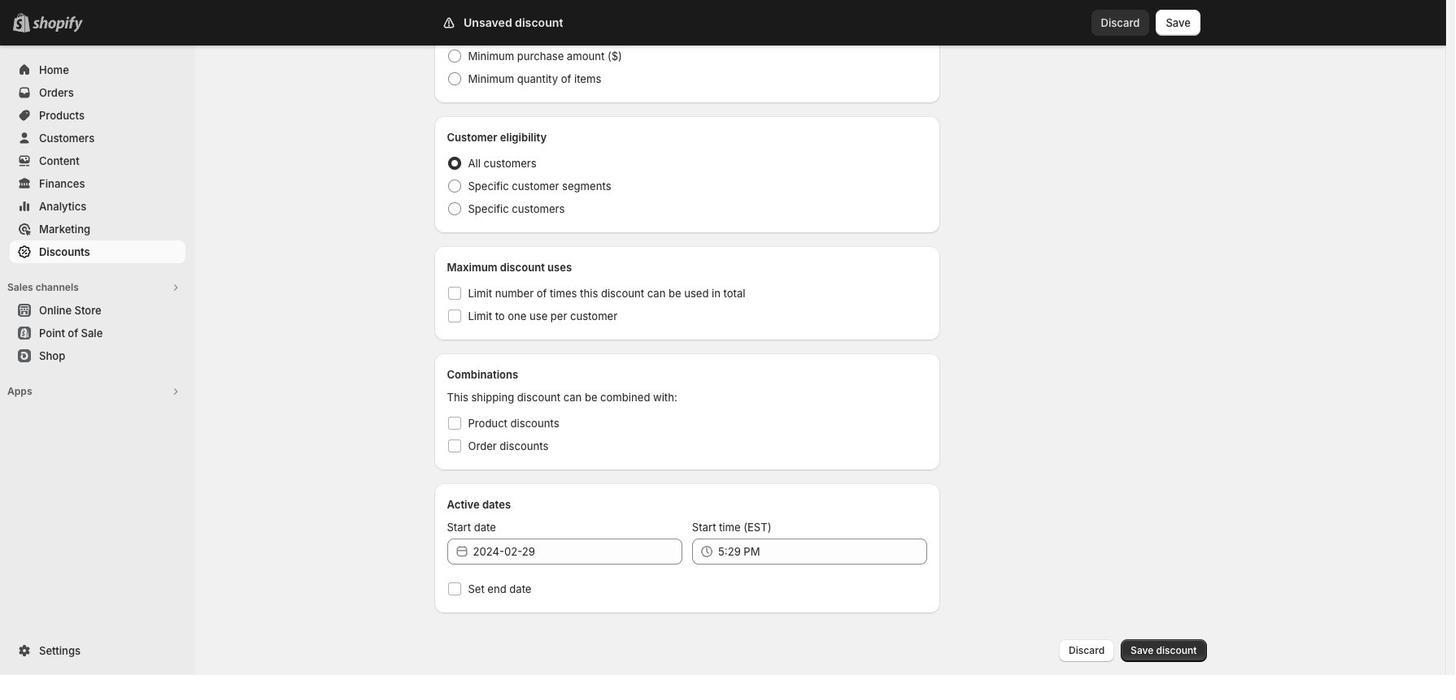 Task type: vqa. For each thing, say whether or not it's contained in the screenshot.
Shopify image
yes



Task type: locate. For each thing, give the bounding box(es) containing it.
Enter time text field
[[718, 539, 927, 565]]



Task type: describe. For each thing, give the bounding box(es) containing it.
YYYY-MM-DD text field
[[473, 539, 682, 565]]

shopify image
[[33, 16, 83, 33]]



